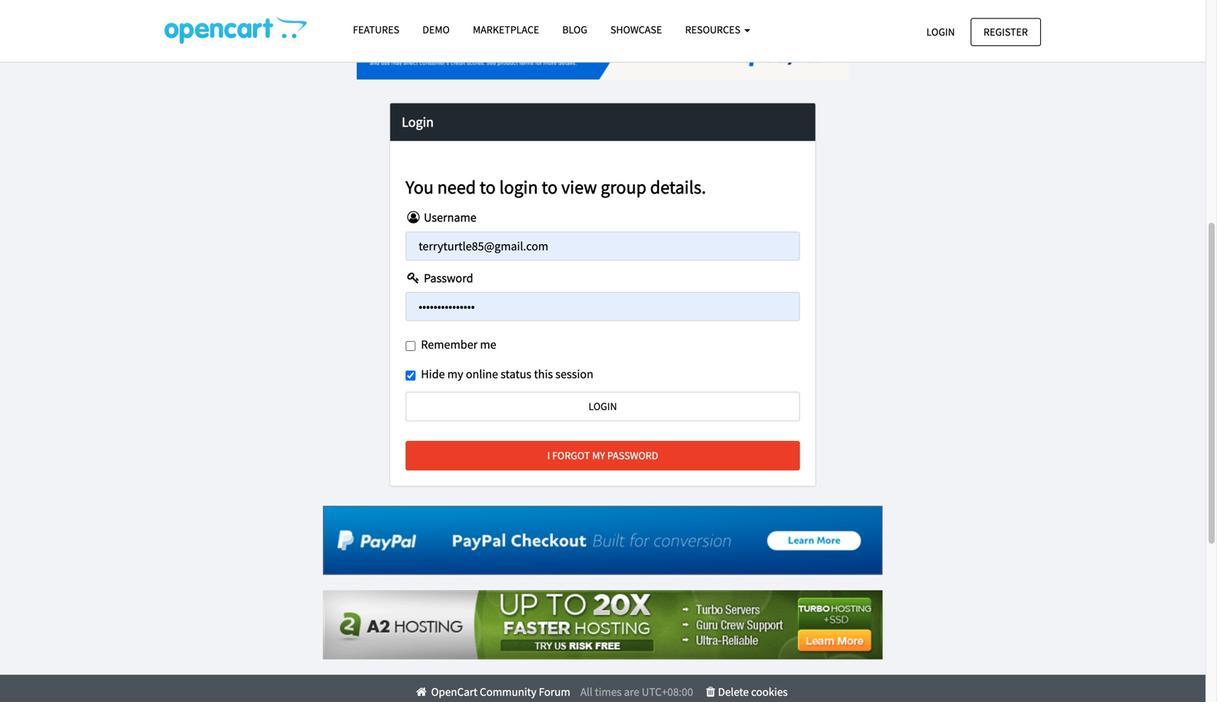 Task type: locate. For each thing, give the bounding box(es) containing it.
online
[[466, 367, 498, 382]]

i forgot my password link
[[406, 441, 800, 471]]

resources link
[[674, 16, 762, 43]]

login link
[[913, 18, 968, 46]]

menu bar
[[161, 675, 1041, 703]]

remember me
[[421, 337, 496, 352]]

you
[[406, 176, 434, 199]]

login inside 'link'
[[926, 25, 955, 39]]

1 horizontal spatial my
[[592, 449, 605, 463]]

times
[[595, 685, 622, 700]]

0 horizontal spatial to
[[480, 176, 496, 199]]

community
[[480, 685, 536, 700]]

login
[[926, 25, 955, 39], [402, 113, 434, 131]]

demo link
[[411, 16, 461, 43]]

blog link
[[551, 16, 599, 43]]

2 to from the left
[[542, 176, 558, 199]]

remember
[[421, 337, 478, 352]]

menu bar containing opencart community forum
[[161, 675, 1041, 703]]

resources
[[685, 23, 743, 37]]

paypal payment gateway image
[[357, 0, 849, 80], [323, 506, 883, 575]]

need
[[437, 176, 476, 199]]

None submit
[[406, 392, 800, 422]]

view
[[561, 176, 597, 199]]

to
[[480, 176, 496, 199], [542, 176, 558, 199]]

to left login at the top left of the page
[[480, 176, 496, 199]]

0 vertical spatial login
[[926, 25, 955, 39]]

hide my online status this session
[[421, 367, 593, 382]]

forgot
[[552, 449, 590, 463]]

utc+08:00
[[642, 685, 693, 700]]

0 horizontal spatial my
[[447, 367, 463, 382]]

None checkbox
[[406, 371, 416, 381]]

1 horizontal spatial to
[[542, 176, 558, 199]]

marketplace link
[[461, 16, 551, 43]]

to left view
[[542, 176, 558, 199]]

me
[[480, 337, 496, 352]]

user circle o image
[[406, 212, 421, 224]]

opencart
[[431, 685, 477, 700]]

i
[[547, 449, 550, 463]]

demo
[[422, 23, 450, 37]]

details.
[[650, 176, 706, 199]]

trash image
[[703, 687, 718, 698]]

0 vertical spatial my
[[447, 367, 463, 382]]

login left register
[[926, 25, 955, 39]]

1 vertical spatial login
[[402, 113, 434, 131]]

cookies
[[751, 685, 788, 700]]

blog
[[562, 23, 587, 37]]

Password password field
[[406, 292, 800, 321]]

0 horizontal spatial login
[[402, 113, 434, 131]]

forum
[[539, 685, 570, 700]]

i forgot my password
[[547, 449, 658, 463]]

hide
[[421, 367, 445, 382]]

showcase
[[610, 23, 662, 37]]

my
[[447, 367, 463, 382], [592, 449, 605, 463]]

are
[[624, 685, 639, 700]]

session
[[555, 367, 593, 382]]

1 horizontal spatial login
[[926, 25, 955, 39]]

features
[[353, 23, 399, 37]]

login up you
[[402, 113, 434, 131]]

my right "hide"
[[447, 367, 463, 382]]

register
[[984, 25, 1028, 39]]

my right forgot
[[592, 449, 605, 463]]

register link
[[971, 18, 1041, 46]]

marketplace
[[473, 23, 539, 37]]

None checkbox
[[406, 341, 416, 351]]



Task type: vqa. For each thing, say whether or not it's contained in the screenshot.
right my
yes



Task type: describe. For each thing, give the bounding box(es) containing it.
status
[[501, 367, 531, 382]]

username
[[421, 210, 476, 225]]

home image
[[414, 687, 429, 698]]

1 vertical spatial my
[[592, 449, 605, 463]]

features link
[[341, 16, 411, 43]]

key image
[[406, 272, 421, 284]]

delete cookies link
[[703, 685, 788, 700]]

a2 hosting image
[[323, 591, 883, 660]]

Username text field
[[406, 232, 800, 261]]

login
[[499, 176, 538, 199]]

1 vertical spatial paypal payment gateway image
[[323, 506, 883, 575]]

group
[[601, 176, 646, 199]]

password
[[607, 449, 658, 463]]

delete cookies
[[718, 685, 788, 700]]

all times are utc+08:00
[[580, 685, 693, 700]]

delete
[[718, 685, 749, 700]]

0 vertical spatial paypal payment gateway image
[[357, 0, 849, 80]]

this
[[534, 367, 553, 382]]

you need to login to view group details.
[[406, 176, 706, 199]]

opencart community forum
[[429, 685, 570, 700]]

all
[[580, 685, 593, 700]]

opencart community forum link
[[414, 685, 570, 700]]

showcase link
[[599, 16, 674, 43]]

1 to from the left
[[480, 176, 496, 199]]

password
[[421, 270, 473, 286]]



